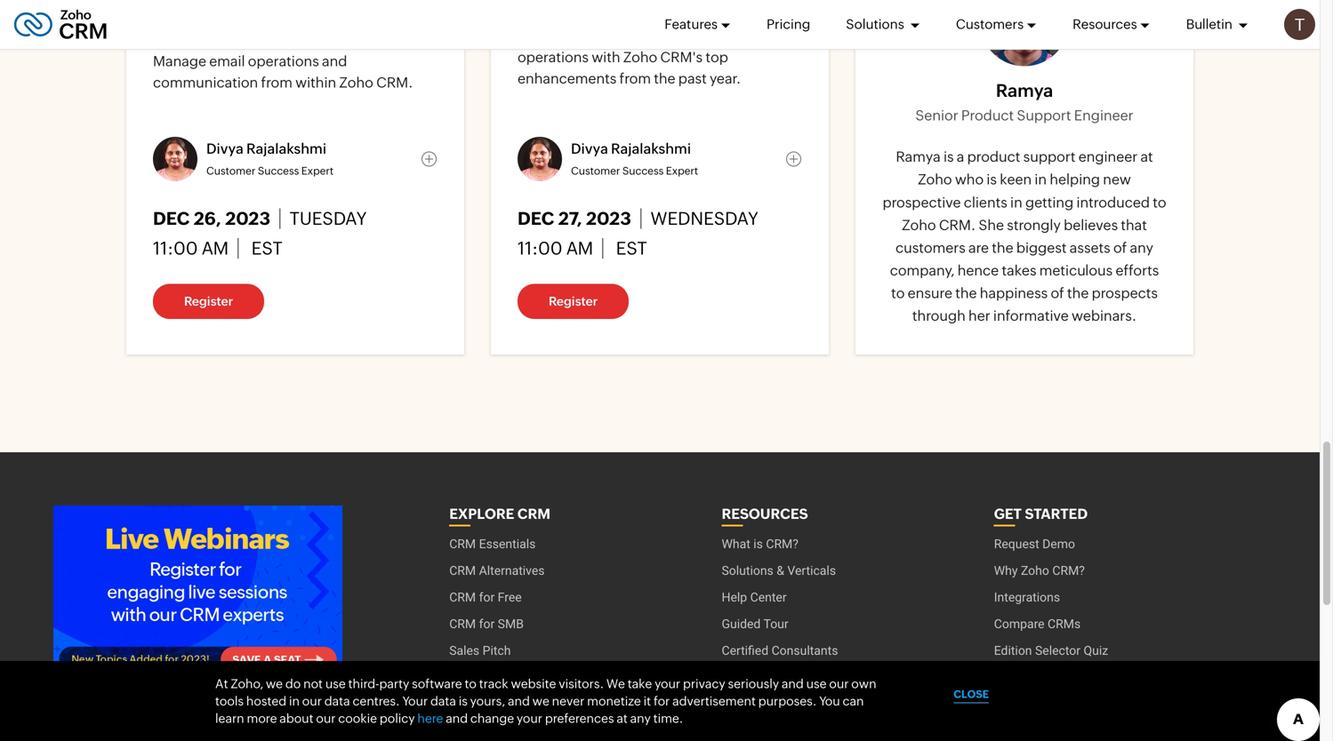 Task type: describe. For each thing, give the bounding box(es) containing it.
center
[[751, 591, 787, 605]]

google workspace crm link
[[449, 718, 583, 742]]

divya rajalakshmi customer success expert for dec 27, 2023
[[571, 141, 699, 177]]

get
[[994, 506, 1022, 523]]

certified consultants
[[722, 644, 838, 659]]

11:00 am for 26,
[[153, 238, 229, 259]]

business inside advanced reporting capabilities to track, analyze, and enhance business performance.
[[1028, 74, 1086, 91]]

zoho up prospective
[[918, 171, 952, 188]]

dec 27, 2023
[[518, 209, 632, 229]]

ensure
[[908, 285, 953, 302]]

crm essentials
[[449, 537, 536, 552]]

informative
[[994, 308, 1069, 324]]

advanced for advanced reports in zoho crm - part 2
[[883, 0, 987, 11]]

features
[[665, 16, 718, 32]]

from inside 'manage email operations and communication from within zoho crm.'
[[261, 74, 293, 91]]

track
[[479, 677, 509, 692]]

terry turtle image
[[1285, 9, 1316, 40]]

am for 28,
[[931, 238, 958, 259]]

at zoho, we do not use third-party software to track website visitors. we take your privacy seriously and use our own tools hosted in our data centres. your data is yours, and we never monetize it for advertisement purposes. you can learn more about our cookie policy
[[215, 677, 877, 726]]

prospects
[[1092, 285, 1158, 302]]

11:00 for 26,
[[153, 238, 198, 259]]

monetize
[[587, 695, 641, 709]]

business inside "enhance various aspects of business operations with zoho crm's top enhancements from the past year."
[[700, 27, 758, 44]]

1 vertical spatial engineer
[[1055, 165, 1100, 177]]

is left a
[[944, 149, 954, 165]]

operations inside 'manage email operations and communication from within zoho crm.'
[[248, 53, 319, 69]]

2023 for dec 26, 2023
[[225, 209, 271, 229]]

0 vertical spatial ramya senior product support engineer
[[916, 80, 1134, 124]]

edition
[[994, 644, 1032, 659]]

enhancements
[[518, 70, 617, 87]]

the down hence
[[956, 285, 977, 302]]

11:00 for 28,
[[883, 238, 928, 259]]

1 vertical spatial product
[[970, 165, 1010, 177]]

customers
[[956, 16, 1024, 32]]

2 horizontal spatial customer
[[722, 671, 776, 685]]

sales for sales pipeline
[[449, 697, 480, 712]]

reporting
[[953, 53, 1015, 69]]

tuesday
[[290, 209, 367, 229]]

reports
[[992, 0, 1073, 11]]

&
[[777, 564, 785, 579]]

-
[[994, 12, 1002, 37]]

register for 28,
[[914, 295, 963, 309]]

solutions for solutions & verticals
[[722, 564, 774, 579]]

28,
[[923, 209, 951, 229]]

clients
[[964, 194, 1008, 211]]

within
[[296, 74, 336, 91]]

your inside at zoho, we do not use third-party software to track website visitors. we take your privacy seriously and use our own tools hosted in our data centres. your data is yours, and we never monetize it for advertisement purposes. you can learn more about our cookie policy
[[655, 677, 681, 692]]

and down website on the bottom left
[[508, 695, 530, 709]]

of inside "enhance various aspects of business operations with zoho crm's top enhancements from the past year."
[[683, 27, 697, 44]]

demo
[[1043, 537, 1076, 552]]

is inside at zoho, we do not use third-party software to track website visitors. we take your privacy seriously and use our own tools hosted in our data centres. your data is yours, and we never monetize it for advertisement purposes. you can learn more about our cookie policy
[[459, 695, 468, 709]]

zoho crm logo image
[[13, 5, 108, 44]]

here
[[418, 712, 443, 726]]

you
[[820, 695, 840, 709]]

11:00 am for 28,
[[883, 238, 958, 259]]

change
[[471, 712, 514, 726]]

rajalakshmi for tuesday
[[246, 141, 327, 157]]

1 vertical spatial support
[[1012, 165, 1053, 177]]

2
[[1054, 12, 1067, 37]]

and right here link
[[446, 712, 468, 726]]

1 vertical spatial our
[[302, 695, 322, 709]]

the down meticulous
[[1068, 285, 1089, 302]]

what is crm?
[[722, 537, 799, 552]]

forum
[[779, 671, 815, 685]]

to right introduced
[[1153, 194, 1167, 211]]

2 use from the left
[[807, 677, 827, 692]]

sales pipeline link
[[449, 692, 527, 718]]

to left ensure
[[892, 285, 905, 302]]

0 vertical spatial product
[[962, 107, 1014, 124]]

resources
[[722, 506, 808, 523]]

analyze,
[[883, 74, 936, 91]]

sales for sales pitch
[[449, 644, 480, 659]]

0 horizontal spatial any
[[630, 712, 651, 726]]

0 horizontal spatial your
[[517, 712, 543, 726]]

the right are
[[992, 240, 1014, 256]]

zoho crm live webinars 2023 footer image
[[53, 506, 343, 680]]

zoho inside "link"
[[1021, 564, 1050, 579]]

est for dec 26, 2023
[[248, 238, 283, 259]]

smb
[[498, 617, 524, 632]]

advanced reports in zoho crm - part 2
[[883, 0, 1097, 37]]

party
[[379, 677, 410, 692]]

crm's top
[[661, 49, 729, 65]]

solutions & verticals link
[[722, 558, 836, 585]]

0 vertical spatial our
[[829, 677, 849, 692]]

ramya down capabilities at the right of the page
[[996, 80, 1054, 101]]

help center
[[722, 591, 787, 605]]

zoho inside 'manage email operations and communication from within zoho crm.'
[[339, 74, 374, 91]]

est for dec 28, 2023
[[977, 238, 1012, 259]]

not
[[303, 677, 323, 692]]

customer forum link
[[722, 665, 815, 692]]

sales funnel
[[449, 671, 520, 685]]

integrations link
[[994, 585, 1061, 612]]

divya for 27,
[[571, 141, 608, 157]]

dec for dec 28, 2023
[[883, 209, 919, 229]]

bulletin link
[[1187, 0, 1249, 49]]

2 vertical spatial of
[[1051, 285, 1065, 302]]

features link
[[665, 0, 731, 49]]

sales pitch
[[449, 644, 511, 659]]

certified consultants link
[[722, 638, 838, 665]]

in down support in the top right of the page
[[1035, 171, 1047, 188]]

sales pitch link
[[449, 638, 511, 665]]

guided tour link
[[722, 612, 789, 638]]

crm inside advanced reports in zoho crm - part 2
[[940, 12, 989, 37]]

crm up essentials
[[518, 506, 551, 523]]

year.
[[710, 70, 741, 87]]

est for dec 27, 2023
[[613, 238, 647, 259]]

edition selector quiz
[[994, 644, 1109, 659]]

started
[[1025, 506, 1088, 523]]

seriously
[[728, 677, 779, 692]]

free
[[498, 591, 522, 605]]

crm alternatives
[[449, 564, 545, 579]]

support
[[1024, 149, 1076, 165]]

and inside advanced reporting capabilities to track, analyze, and enhance business performance.
[[939, 74, 964, 91]]

are
[[969, 240, 989, 256]]

and inside 'manage email operations and communication from within zoho crm.'
[[322, 53, 347, 69]]

2 data from the left
[[431, 695, 456, 709]]

her
[[969, 308, 991, 324]]

who
[[955, 171, 984, 188]]

success for wednesday
[[623, 165, 664, 177]]

26,
[[194, 209, 221, 229]]

getting
[[1026, 194, 1074, 211]]

company,
[[890, 262, 955, 279]]

is right what
[[754, 537, 763, 552]]

compare
[[994, 617, 1045, 632]]

in down 'keen'
[[1011, 194, 1023, 211]]

request
[[994, 537, 1040, 552]]

compare crms link
[[994, 612, 1081, 638]]

that
[[1121, 217, 1148, 233]]

never
[[552, 695, 585, 709]]

past
[[679, 70, 707, 87]]

happiness
[[980, 285, 1048, 302]]

0 vertical spatial senior
[[916, 107, 959, 124]]

crm? for what is crm?
[[766, 537, 799, 552]]

divya rajalakshmi customer success expert for dec 26, 2023
[[206, 141, 334, 177]]

crm. inside 'manage email operations and communication from within zoho crm.'
[[376, 74, 413, 91]]

essentials
[[479, 537, 536, 552]]

1 vertical spatial senior
[[936, 165, 968, 177]]

why
[[994, 564, 1018, 579]]

customer for 27,
[[571, 165, 620, 177]]

crm down explore
[[449, 537, 476, 552]]

sales for sales funnel
[[449, 671, 480, 685]]

close
[[954, 689, 989, 701]]

crm alternatives link
[[449, 558, 545, 585]]

efforts
[[1116, 262, 1160, 279]]

resources link
[[1073, 0, 1151, 49]]

register link for 26,
[[153, 284, 264, 319]]

advanced for advanced reporting capabilities to track, analyze, and enhance business performance.
[[883, 53, 950, 69]]

advanced reporting capabilities to track, analyze, and enhance business performance.
[[883, 53, 1150, 112]]

assets
[[1070, 240, 1111, 256]]

hence
[[958, 262, 999, 279]]

and up purposes.
[[782, 677, 804, 692]]

in inside at zoho, we do not use third-party software to track website visitors. we take your privacy seriously and use our own tools hosted in our data centres. your data is yours, and we never monetize it for advertisement purposes. you can learn more about our cookie policy
[[289, 695, 300, 709]]

register link for 28,
[[883, 284, 994, 319]]



Task type: locate. For each thing, give the bounding box(es) containing it.
1 advanced from the top
[[883, 0, 987, 11]]

advanced
[[883, 0, 987, 11], [883, 53, 950, 69]]

1 horizontal spatial operations
[[518, 49, 589, 65]]

1 est from the left
[[248, 238, 283, 259]]

communication
[[153, 74, 258, 91]]

customer up dec 27, 2023
[[571, 165, 620, 177]]

operations up "within"
[[248, 53, 319, 69]]

11:00 for 27,
[[518, 238, 563, 259]]

of up the crm's top
[[683, 27, 697, 44]]

for for free
[[479, 591, 495, 605]]

1 vertical spatial sales
[[449, 671, 480, 685]]

1 11:00 am from the left
[[153, 238, 229, 259]]

expert for wednesday
[[666, 165, 699, 177]]

am for 26,
[[202, 238, 229, 259]]

0 vertical spatial engineer
[[1075, 107, 1134, 124]]

for left smb
[[479, 617, 495, 632]]

am down dec 26, 2023
[[202, 238, 229, 259]]

0 horizontal spatial dec
[[153, 209, 190, 229]]

guided tour
[[722, 617, 789, 632]]

1 use from the left
[[325, 677, 346, 692]]

11:00 am
[[153, 238, 229, 259], [518, 238, 593, 259], [883, 238, 958, 259]]

1 vertical spatial crm?
[[1053, 564, 1085, 579]]

webinars.
[[1072, 308, 1137, 324]]

dec for dec 26, 2023
[[153, 209, 190, 229]]

customer down the certified
[[722, 671, 776, 685]]

1 horizontal spatial rajalakshmi
[[611, 141, 691, 157]]

0 horizontal spatial customer
[[206, 165, 256, 177]]

support up support in the top right of the page
[[1017, 107, 1072, 124]]

crm? inside what is crm? link
[[766, 537, 799, 552]]

1 horizontal spatial of
[[1051, 285, 1065, 302]]

at inside ramya is a product support engineer at zoho who is keen in helping new prospective clients in getting introduced to zoho crm. she strongly believes that customers are the biggest assets of any company, hence takes meticulous efforts to ensure the happiness of the prospects through her informative webinars.
[[1141, 149, 1154, 165]]

purposes.
[[759, 695, 817, 709]]

2 horizontal spatial 11:00 am
[[883, 238, 958, 259]]

divya rajalakshmi customer success expert
[[206, 141, 334, 177], [571, 141, 699, 177]]

register link down dec 27, 2023
[[518, 284, 629, 319]]

solutions
[[846, 16, 907, 32], [722, 564, 774, 579]]

2 horizontal spatial 2023
[[955, 209, 1000, 229]]

0 horizontal spatial solutions
[[722, 564, 774, 579]]

1 horizontal spatial from
[[620, 70, 651, 87]]

any inside ramya is a product support engineer at zoho who is keen in helping new prospective clients in getting introduced to zoho crm. she strongly believes that customers are the biggest assets of any company, hence takes meticulous efforts to ensure the happiness of the prospects through her informative webinars.
[[1130, 240, 1154, 256]]

1 horizontal spatial register link
[[518, 284, 629, 319]]

dec
[[153, 209, 190, 229], [518, 209, 555, 229], [883, 209, 919, 229]]

enhance
[[518, 27, 576, 44]]

solutions up help center
[[722, 564, 774, 579]]

yours,
[[470, 695, 505, 709]]

0 horizontal spatial crm.
[[376, 74, 413, 91]]

to
[[1096, 53, 1110, 69], [1153, 194, 1167, 211], [892, 285, 905, 302], [465, 677, 477, 692]]

solutions for solutions
[[846, 16, 907, 32]]

1 horizontal spatial crm?
[[1053, 564, 1085, 579]]

0 horizontal spatial of
[[683, 27, 697, 44]]

performance.
[[883, 96, 974, 112]]

zoho down prospective
[[902, 217, 936, 233]]

1 horizontal spatial solutions
[[846, 16, 907, 32]]

quiz
[[1084, 644, 1109, 659]]

expert up tuesday
[[301, 165, 334, 177]]

1 vertical spatial business
[[1028, 74, 1086, 91]]

from down with
[[620, 70, 651, 87]]

1 horizontal spatial business
[[1028, 74, 1086, 91]]

zoho right "within"
[[339, 74, 374, 91]]

0 vertical spatial crm.
[[376, 74, 413, 91]]

0 horizontal spatial expert
[[301, 165, 334, 177]]

divya up dec 27, 2023
[[571, 141, 608, 157]]

crm up crm for free
[[449, 564, 476, 579]]

meticulous
[[1040, 262, 1113, 279]]

data
[[325, 695, 350, 709], [431, 695, 456, 709]]

rajalakshmi down "within"
[[246, 141, 327, 157]]

1 horizontal spatial est
[[613, 238, 647, 259]]

1 horizontal spatial we
[[533, 695, 550, 709]]

0 vertical spatial of
[[683, 27, 697, 44]]

11:00
[[153, 238, 198, 259], [518, 238, 563, 259], [883, 238, 928, 259]]

est down dec 27, 2023
[[613, 238, 647, 259]]

is right 'who'
[[987, 171, 997, 188]]

crm. inside ramya is a product support engineer at zoho who is keen in helping new prospective clients in getting introduced to zoho crm. she strongly believes that customers are the biggest assets of any company, hence takes meticulous efforts to ensure the happiness of the prospects through her informative webinars.
[[939, 217, 976, 233]]

consultants
[[772, 644, 838, 659]]

0 horizontal spatial use
[[325, 677, 346, 692]]

we
[[607, 677, 625, 692]]

2 horizontal spatial am
[[931, 238, 958, 259]]

1 divya rajalakshmi customer success expert from the left
[[206, 141, 334, 177]]

1 horizontal spatial 2023
[[586, 209, 632, 229]]

to left track,
[[1096, 53, 1110, 69]]

dec 28, 2023
[[883, 209, 1000, 229]]

2023 right "27,"
[[586, 209, 632, 229]]

0 vertical spatial sales
[[449, 644, 480, 659]]

crm up sales pitch
[[449, 617, 476, 632]]

2 2023 from the left
[[586, 209, 632, 229]]

rajalakshmi down the past at the right top
[[611, 141, 691, 157]]

the
[[654, 70, 676, 87], [992, 240, 1014, 256], [956, 285, 977, 302], [1068, 285, 1089, 302]]

crm?
[[766, 537, 799, 552], [1053, 564, 1085, 579]]

for right it
[[654, 695, 670, 709]]

zoho up analyze,
[[883, 12, 935, 37]]

helping
[[1050, 171, 1101, 188]]

customer for 26,
[[206, 165, 256, 177]]

0 horizontal spatial data
[[325, 695, 350, 709]]

1 horizontal spatial crm.
[[939, 217, 976, 233]]

1 vertical spatial solutions
[[722, 564, 774, 579]]

1 register link from the left
[[153, 284, 264, 319]]

3 11:00 am from the left
[[883, 238, 958, 259]]

1 horizontal spatial am
[[566, 238, 593, 259]]

1 vertical spatial your
[[517, 712, 543, 726]]

expert up the wednesday
[[666, 165, 699, 177]]

pipeline
[[483, 697, 527, 712]]

request demo link
[[994, 532, 1076, 558]]

she
[[979, 217, 1004, 233]]

2 success from the left
[[623, 165, 664, 177]]

sales down the sales pitch link
[[449, 671, 480, 685]]

register down 26,
[[184, 295, 233, 309]]

register down dec 27, 2023
[[549, 295, 598, 309]]

1 horizontal spatial at
[[1141, 149, 1154, 165]]

11:00 down 26,
[[153, 238, 198, 259]]

crm.
[[376, 74, 413, 91], [939, 217, 976, 233]]

1 success from the left
[[258, 165, 299, 177]]

1 horizontal spatial register
[[549, 295, 598, 309]]

1 horizontal spatial data
[[431, 695, 456, 709]]

0 horizontal spatial am
[[202, 238, 229, 259]]

register link down company,
[[883, 284, 994, 319]]

0 vertical spatial for
[[479, 591, 495, 605]]

ramya senior product support engineer up clients on the right top
[[936, 141, 1100, 177]]

why zoho crm? link
[[994, 558, 1085, 585]]

1 am from the left
[[202, 238, 229, 259]]

senior down analyze,
[[916, 107, 959, 124]]

for inside crm for free link
[[479, 591, 495, 605]]

3 est from the left
[[977, 238, 1012, 259]]

1 11:00 from the left
[[153, 238, 198, 259]]

est down dec 26, 2023
[[248, 238, 283, 259]]

certified
[[722, 644, 769, 659]]

from left "within"
[[261, 74, 293, 91]]

divya rajalakshmi customer success expert up tuesday
[[206, 141, 334, 177]]

0 vertical spatial advanced
[[883, 0, 987, 11]]

the left the past at the right top
[[654, 70, 676, 87]]

2 horizontal spatial register
[[914, 295, 963, 309]]

sales up google
[[449, 697, 480, 712]]

engineer left "new" on the top right of the page
[[1055, 165, 1100, 177]]

through
[[913, 308, 966, 324]]

business up the crm's top
[[700, 27, 758, 44]]

success up tuesday
[[258, 165, 299, 177]]

0 vertical spatial support
[[1017, 107, 1072, 124]]

1 horizontal spatial dec
[[518, 209, 555, 229]]

google workspace crm
[[449, 724, 583, 739]]

1 vertical spatial crm.
[[939, 217, 976, 233]]

1 horizontal spatial 11:00
[[518, 238, 563, 259]]

dec left 26,
[[153, 209, 190, 229]]

visitors.
[[559, 677, 604, 692]]

2 register from the left
[[549, 295, 598, 309]]

advertisement
[[673, 695, 756, 709]]

1 horizontal spatial any
[[1130, 240, 1154, 256]]

ramya inside ramya is a product support engineer at zoho who is keen in helping new prospective clients in getting introduced to zoho crm. she strongly believes that customers are the biggest assets of any company, hence takes meticulous efforts to ensure the happiness of the prospects through her informative webinars.
[[896, 149, 941, 165]]

business down capabilities at the right of the page
[[1028, 74, 1086, 91]]

advanced inside advanced reports in zoho crm - part 2
[[883, 0, 987, 11]]

11:00 am for 27,
[[518, 238, 593, 259]]

1 vertical spatial ramya senior product support engineer
[[936, 141, 1100, 177]]

2023 up are
[[955, 209, 1000, 229]]

policy
[[380, 712, 415, 726]]

our down not
[[302, 695, 322, 709]]

est
[[248, 238, 283, 259], [613, 238, 647, 259], [977, 238, 1012, 259]]

0 vertical spatial your
[[655, 677, 681, 692]]

0 horizontal spatial operations
[[248, 53, 319, 69]]

0 horizontal spatial we
[[266, 677, 283, 692]]

rajalakshmi for wednesday
[[611, 141, 691, 157]]

crm? down demo
[[1053, 564, 1085, 579]]

crm for free link
[[449, 585, 522, 612]]

2 horizontal spatial est
[[977, 238, 1012, 259]]

we down website on the bottom left
[[533, 695, 550, 709]]

in up 'resources'
[[1078, 0, 1097, 11]]

use right not
[[325, 677, 346, 692]]

funnel
[[483, 671, 520, 685]]

any down it
[[630, 712, 651, 726]]

help
[[722, 591, 747, 605]]

0 horizontal spatial divya
[[206, 141, 244, 157]]

1 horizontal spatial success
[[623, 165, 664, 177]]

senior up prospective
[[936, 165, 968, 177]]

release notes link
[[722, 692, 802, 718]]

what
[[722, 537, 751, 552]]

11:00 am down "27,"
[[518, 238, 593, 259]]

solutions up analyze,
[[846, 16, 907, 32]]

0 horizontal spatial crm?
[[766, 537, 799, 552]]

2 am from the left
[[566, 238, 593, 259]]

to inside at zoho, we do not use third-party software to track website visitors. we take your privacy seriously and use our own tools hosted in our data centres. your data is yours, and we never monetize it for advertisement purposes. you can learn more about our cookie policy
[[465, 677, 477, 692]]

of down that
[[1114, 240, 1127, 256]]

0 vertical spatial solutions
[[846, 16, 907, 32]]

3 am from the left
[[931, 238, 958, 259]]

why zoho crm?
[[994, 564, 1085, 579]]

crm. up are
[[939, 217, 976, 233]]

3 register link from the left
[[883, 284, 994, 319]]

1 vertical spatial of
[[1114, 240, 1127, 256]]

customer
[[206, 165, 256, 177], [571, 165, 620, 177], [722, 671, 776, 685]]

success up the wednesday
[[623, 165, 664, 177]]

2023 right 26,
[[225, 209, 271, 229]]

ramya up 'who'
[[936, 141, 981, 157]]

selector
[[1036, 644, 1081, 659]]

believes
[[1064, 217, 1118, 233]]

customers
[[896, 240, 966, 256]]

at right the engineer
[[1141, 149, 1154, 165]]

ramya is a product support engineer at zoho who is keen in helping new prospective clients in getting introduced to zoho crm. she strongly believes that customers are the biggest assets of any company, hence takes meticulous efforts to ensure the happiness of the prospects through her informative webinars.
[[883, 149, 1167, 324]]

ramya senior product support engineer down capabilities at the right of the page
[[916, 80, 1134, 124]]

1 horizontal spatial expert
[[666, 165, 699, 177]]

compare crms
[[994, 617, 1081, 632]]

2023 for dec 27, 2023
[[586, 209, 632, 229]]

zoho down request demo link at the bottom
[[1021, 564, 1050, 579]]

1 vertical spatial we
[[533, 695, 550, 709]]

it
[[644, 695, 651, 709]]

0 horizontal spatial register
[[184, 295, 233, 309]]

2023 for dec 28, 2023
[[955, 209, 1000, 229]]

2 advanced from the top
[[883, 53, 950, 69]]

divya rajalakshmi customer success expert up dec 27, 2023
[[571, 141, 699, 177]]

2 rajalakshmi from the left
[[611, 141, 691, 157]]

sales inside sales pipeline link
[[449, 697, 480, 712]]

3 2023 from the left
[[955, 209, 1000, 229]]

2 expert from the left
[[666, 165, 699, 177]]

advanced up analyze,
[[883, 53, 950, 69]]

0 horizontal spatial 11:00 am
[[153, 238, 229, 259]]

zoho inside advanced reports in zoho crm - part 2
[[883, 12, 935, 37]]

website
[[511, 677, 556, 692]]

2 horizontal spatial 11:00
[[883, 238, 928, 259]]

zoho down aspects
[[623, 49, 658, 65]]

to left track
[[465, 677, 477, 692]]

2 11:00 from the left
[[518, 238, 563, 259]]

0 vertical spatial crm?
[[766, 537, 799, 552]]

2 est from the left
[[613, 238, 647, 259]]

crm up "crm for smb" on the bottom left
[[449, 591, 476, 605]]

3 register from the left
[[914, 295, 963, 309]]

0 horizontal spatial at
[[617, 712, 628, 726]]

3 dec from the left
[[883, 209, 919, 229]]

0 horizontal spatial divya rajalakshmi customer success expert
[[206, 141, 334, 177]]

support
[[1017, 107, 1072, 124], [1012, 165, 1053, 177]]

1 vertical spatial advanced
[[883, 53, 950, 69]]

operations inside "enhance various aspects of business operations with zoho crm's top enhancements from the past year."
[[518, 49, 589, 65]]

crm
[[940, 12, 989, 37], [518, 506, 551, 523], [449, 537, 476, 552], [449, 564, 476, 579], [449, 591, 476, 605], [449, 617, 476, 632], [557, 724, 583, 739]]

ramya left a
[[896, 149, 941, 165]]

track,
[[1113, 53, 1150, 69]]

2 dec from the left
[[518, 209, 555, 229]]

1 horizontal spatial your
[[655, 677, 681, 692]]

0 horizontal spatial rajalakshmi
[[246, 141, 327, 157]]

introduced
[[1077, 194, 1150, 211]]

dec for dec 27, 2023
[[518, 209, 555, 229]]

more
[[247, 712, 277, 726]]

1 data from the left
[[325, 695, 350, 709]]

in down 'do' at the bottom of the page
[[289, 695, 300, 709]]

use up the you
[[807, 677, 827, 692]]

time.
[[654, 712, 684, 726]]

request demo
[[994, 537, 1076, 552]]

3 sales from the top
[[449, 697, 480, 712]]

we left 'do' at the bottom of the page
[[266, 677, 283, 692]]

data down 'software' in the bottom left of the page
[[431, 695, 456, 709]]

2 horizontal spatial of
[[1114, 240, 1127, 256]]

your
[[403, 695, 428, 709]]

1 expert from the left
[[301, 165, 334, 177]]

engineer
[[1079, 149, 1138, 165]]

1 divya from the left
[[206, 141, 244, 157]]

am down dec 27, 2023
[[566, 238, 593, 259]]

product
[[962, 107, 1014, 124], [970, 165, 1010, 177]]

release notes
[[722, 697, 802, 712]]

2 register link from the left
[[518, 284, 629, 319]]

am down dec 28, 2023 on the top right
[[931, 238, 958, 259]]

crm? inside why zoho crm? "link"
[[1053, 564, 1085, 579]]

product up clients on the right top
[[970, 165, 1010, 177]]

google
[[449, 724, 489, 739]]

various
[[579, 27, 626, 44]]

1 horizontal spatial use
[[807, 677, 827, 692]]

our right about
[[316, 712, 336, 726]]

workspace
[[492, 724, 554, 739]]

0 horizontal spatial 2023
[[225, 209, 271, 229]]

1 register from the left
[[184, 295, 233, 309]]

1 vertical spatial at
[[617, 712, 628, 726]]

and up performance.
[[939, 74, 964, 91]]

of down meticulous
[[1051, 285, 1065, 302]]

sales left pitch
[[449, 644, 480, 659]]

3 11:00 from the left
[[883, 238, 928, 259]]

help center link
[[722, 585, 787, 612]]

1 2023 from the left
[[225, 209, 271, 229]]

crm for free
[[449, 591, 522, 605]]

0 vertical spatial we
[[266, 677, 283, 692]]

release
[[722, 697, 766, 712]]

sales inside sales funnel link
[[449, 671, 480, 685]]

centres.
[[353, 695, 400, 709]]

at
[[215, 677, 228, 692]]

crm? for why zoho crm?
[[1053, 564, 1085, 579]]

am for 27,
[[566, 238, 593, 259]]

divya for 26,
[[206, 141, 244, 157]]

crm for smb link
[[449, 612, 524, 638]]

2 vertical spatial sales
[[449, 697, 480, 712]]

explore crm
[[449, 506, 551, 523]]

1 vertical spatial for
[[479, 617, 495, 632]]

crm left -
[[940, 12, 989, 37]]

what is crm? link
[[722, 532, 799, 558]]

for inside at zoho, we do not use third-party software to track website visitors. we take your privacy seriously and use our own tools hosted in our data centres. your data is yours, and we never monetize it for advertisement purposes. you can learn more about our cookie policy
[[654, 695, 670, 709]]

2 11:00 am from the left
[[518, 238, 593, 259]]

2 horizontal spatial register link
[[883, 284, 994, 319]]

for inside crm for smb link
[[479, 617, 495, 632]]

any up efforts
[[1130, 240, 1154, 256]]

1 horizontal spatial divya rajalakshmi customer success expert
[[571, 141, 699, 177]]

advanced inside advanced reporting capabilities to track, analyze, and enhance business performance.
[[883, 53, 950, 69]]

about
[[280, 712, 314, 726]]

sales
[[449, 644, 480, 659], [449, 671, 480, 685], [449, 697, 480, 712]]

1 sales from the top
[[449, 644, 480, 659]]

zoho inside "enhance various aspects of business operations with zoho crm's top enhancements from the past year."
[[623, 49, 658, 65]]

0 horizontal spatial 11:00
[[153, 238, 198, 259]]

register link down 26,
[[153, 284, 264, 319]]

expert for tuesday
[[301, 165, 334, 177]]

2 sales from the top
[[449, 671, 480, 685]]

sales funnel link
[[449, 665, 520, 692]]

crm down 'never'
[[557, 724, 583, 739]]

divya down communication
[[206, 141, 244, 157]]

0 vertical spatial at
[[1141, 149, 1154, 165]]

from inside "enhance various aspects of business operations with zoho crm's top enhancements from the past year."
[[620, 70, 651, 87]]

2 vertical spatial our
[[316, 712, 336, 726]]

1 rajalakshmi from the left
[[246, 141, 327, 157]]

learn
[[215, 712, 244, 726]]

register link for 27,
[[518, 284, 629, 319]]

crm essentials link
[[449, 532, 536, 558]]

0 vertical spatial any
[[1130, 240, 1154, 256]]

to inside advanced reporting capabilities to track, analyze, and enhance business performance.
[[1096, 53, 1110, 69]]

0 horizontal spatial business
[[700, 27, 758, 44]]

2 divya from the left
[[571, 141, 608, 157]]

11:00 up company,
[[883, 238, 928, 259]]

here and change your preferences at any time.
[[418, 712, 684, 726]]

0 horizontal spatial est
[[248, 238, 283, 259]]

register for 27,
[[549, 295, 598, 309]]

in inside advanced reports in zoho crm - part 2
[[1078, 0, 1097, 11]]

0 vertical spatial business
[[700, 27, 758, 44]]

at down monetize
[[617, 712, 628, 726]]

is left yours,
[[459, 695, 468, 709]]

0 horizontal spatial success
[[258, 165, 299, 177]]

enhance
[[967, 74, 1025, 91]]

1 horizontal spatial customer
[[571, 165, 620, 177]]

takes
[[1002, 262, 1037, 279]]

success for tuesday
[[258, 165, 299, 177]]

register for 26,
[[184, 295, 233, 309]]

crm for smb
[[449, 617, 524, 632]]

1 horizontal spatial divya
[[571, 141, 608, 157]]

biggest
[[1017, 240, 1067, 256]]

the inside "enhance various aspects of business operations with zoho crm's top enhancements from the past year."
[[654, 70, 676, 87]]

divya
[[206, 141, 244, 157], [571, 141, 608, 157]]

advanced up the customers
[[883, 0, 987, 11]]

0 horizontal spatial register link
[[153, 284, 264, 319]]

2 vertical spatial for
[[654, 695, 670, 709]]

1 dec from the left
[[153, 209, 190, 229]]

2 divya rajalakshmi customer success expert from the left
[[571, 141, 699, 177]]

for for smb
[[479, 617, 495, 632]]



Task type: vqa. For each thing, say whether or not it's contained in the screenshot.
the Plus inside the Access Zoho CRM Plus link
no



